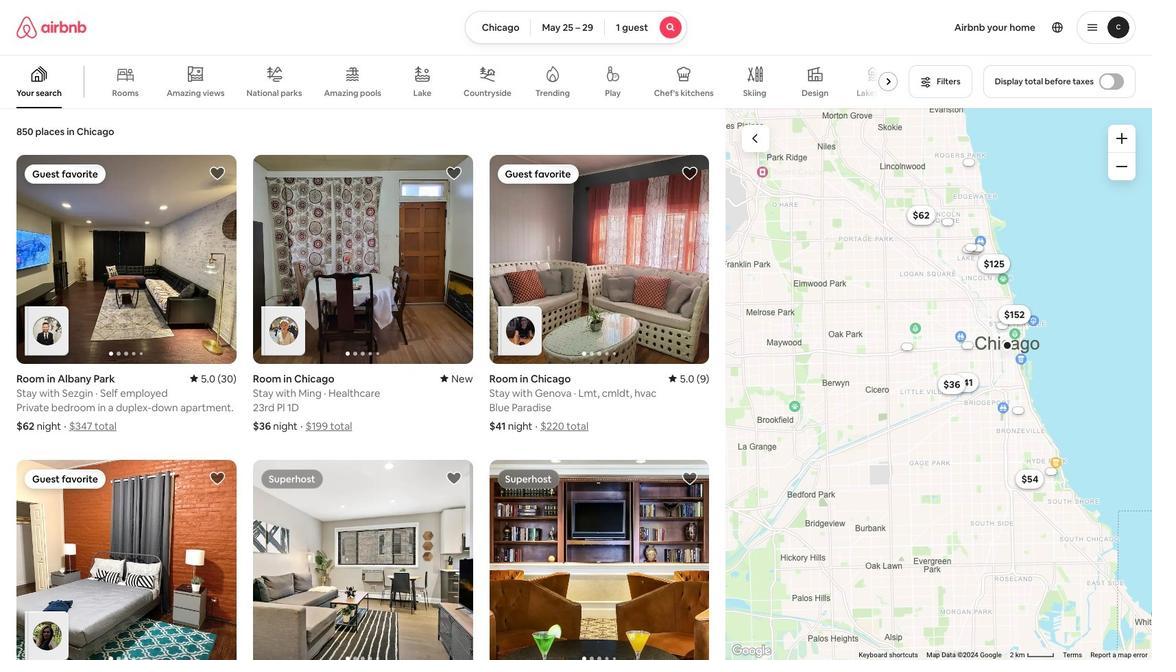 Task type: locate. For each thing, give the bounding box(es) containing it.
add to wishlist: apartment in lake view image
[[446, 471, 462, 487]]

None search field
[[465, 11, 688, 44]]

add to wishlist: room in chicago image
[[446, 165, 462, 182], [682, 165, 699, 182]]

add to wishlist: room in albany park image
[[209, 165, 226, 182]]

0 horizontal spatial add to wishlist: room in chicago image
[[446, 165, 462, 182]]

zoom out image
[[1117, 161, 1128, 172]]

1 horizontal spatial add to wishlist: room in chicago image
[[682, 165, 699, 182]]

google map
showing 26 stays. region
[[726, 108, 1153, 661]]

add to wishlist: room in woodlawn image
[[209, 471, 226, 487]]

group
[[0, 55, 904, 108], [16, 155, 237, 364], [253, 155, 473, 364], [490, 155, 710, 364], [16, 460, 237, 661], [253, 460, 473, 661], [490, 460, 710, 661]]

profile element
[[704, 0, 1136, 55]]



Task type: describe. For each thing, give the bounding box(es) containing it.
2 add to wishlist: room in chicago image from the left
[[682, 165, 699, 182]]

add to wishlist: hotel in magnificent mile image
[[682, 471, 699, 487]]

the location you searched image
[[1003, 340, 1014, 351]]

1 add to wishlist: room in chicago image from the left
[[446, 165, 462, 182]]

zoom in image
[[1117, 133, 1128, 144]]

google image
[[730, 643, 775, 661]]



Task type: vqa. For each thing, say whether or not it's contained in the screenshot.
Add to wishlist: Hotel in Magnificent Mile image
yes



